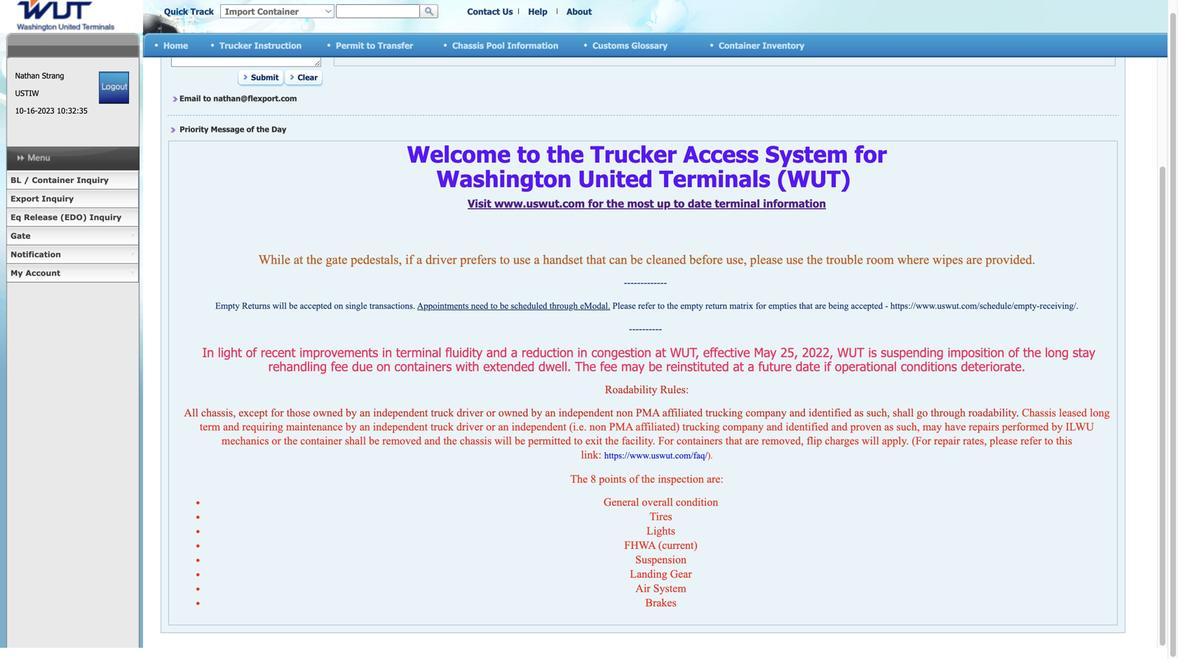 Task type: vqa. For each thing, say whether or not it's contained in the screenshot.
Eq Release (EDO) Inquiry
yes



Task type: locate. For each thing, give the bounding box(es) containing it.
None text field
[[336, 4, 420, 18]]

about
[[567, 6, 592, 16]]

release
[[24, 213, 58, 222]]

1 horizontal spatial container
[[719, 40, 760, 50]]

help
[[528, 6, 548, 16]]

container up export inquiry
[[32, 175, 74, 185]]

0 vertical spatial container
[[719, 40, 760, 50]]

2023
[[38, 106, 54, 115]]

container
[[719, 40, 760, 50], [32, 175, 74, 185]]

chassis pool information
[[453, 40, 559, 50]]

customs
[[593, 40, 629, 50]]

inquiry up export inquiry link
[[77, 175, 109, 185]]

bl / container inquiry
[[11, 175, 109, 185]]

container left inventory
[[719, 40, 760, 50]]

gate
[[11, 231, 31, 241]]

16-
[[26, 106, 38, 115]]

customs glossary
[[593, 40, 668, 50]]

0 horizontal spatial container
[[32, 175, 74, 185]]

notification link
[[6, 246, 139, 264]]

quick
[[164, 6, 188, 16]]

pool
[[487, 40, 505, 50]]

contact
[[468, 6, 500, 16]]

eq
[[11, 213, 21, 222]]

inquiry down bl / container inquiry at left top
[[42, 194, 74, 203]]

login image
[[99, 72, 129, 104]]

inventory
[[763, 40, 805, 50]]

/
[[24, 175, 29, 185]]

quick track
[[164, 6, 214, 16]]

permit
[[336, 40, 364, 50]]

contact us
[[468, 6, 513, 16]]

track
[[191, 6, 214, 16]]

1 vertical spatial inquiry
[[42, 194, 74, 203]]

glossary
[[632, 40, 668, 50]]

ustiw
[[15, 88, 39, 98]]

eq release (edo) inquiry link
[[6, 208, 139, 227]]

contact us link
[[468, 6, 513, 16]]

transfer
[[378, 40, 413, 50]]

account
[[25, 268, 60, 278]]

1 vertical spatial container
[[32, 175, 74, 185]]

0 vertical spatial inquiry
[[77, 175, 109, 185]]

inquiry for container
[[77, 175, 109, 185]]

2 vertical spatial inquiry
[[90, 213, 122, 222]]

my
[[11, 268, 23, 278]]

export
[[11, 194, 39, 203]]

help link
[[528, 6, 548, 16]]

nathan
[[15, 71, 40, 80]]

inquiry
[[77, 175, 109, 185], [42, 194, 74, 203], [90, 213, 122, 222]]

to
[[367, 40, 375, 50]]

permit to transfer
[[336, 40, 413, 50]]

gate link
[[6, 227, 139, 246]]

inquiry right (edo)
[[90, 213, 122, 222]]



Task type: describe. For each thing, give the bounding box(es) containing it.
container inventory
[[719, 40, 805, 50]]

10:32:35
[[57, 106, 88, 115]]

about link
[[567, 6, 592, 16]]

bl / container inquiry link
[[6, 171, 139, 190]]

home
[[163, 40, 188, 50]]

instruction
[[254, 40, 302, 50]]

bl
[[11, 175, 21, 185]]

nathan strang
[[15, 71, 64, 80]]

my account
[[11, 268, 60, 278]]

trucker
[[220, 40, 252, 50]]

inquiry for (edo)
[[90, 213, 122, 222]]

trucker instruction
[[220, 40, 302, 50]]

us
[[503, 6, 513, 16]]

eq release (edo) inquiry
[[11, 213, 122, 222]]

my account link
[[6, 264, 139, 283]]

export inquiry link
[[6, 190, 139, 208]]

chassis
[[453, 40, 484, 50]]

export inquiry
[[11, 194, 74, 203]]

strang
[[42, 71, 64, 80]]

information
[[507, 40, 559, 50]]

(edo)
[[60, 213, 87, 222]]

notification
[[11, 250, 61, 259]]

10-16-2023 10:32:35
[[15, 106, 88, 115]]

10-
[[15, 106, 26, 115]]



